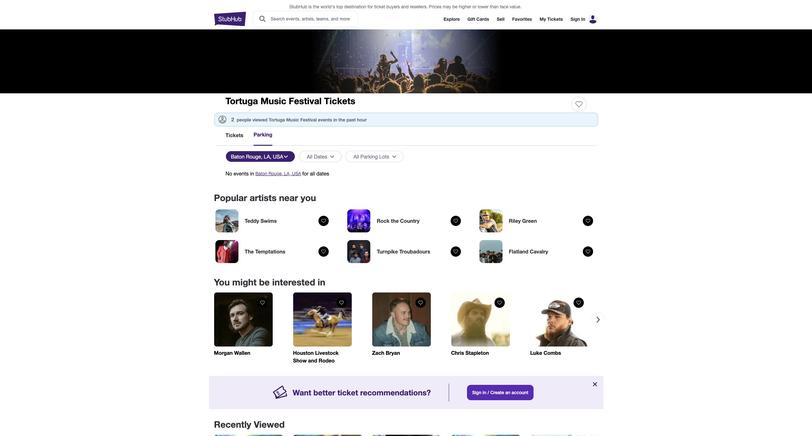 Task type: vqa. For each thing, say whether or not it's contained in the screenshot.
KIND
no



Task type: describe. For each thing, give the bounding box(es) containing it.
may
[[443, 4, 451, 9]]

value.
[[510, 4, 521, 9]]

temptations
[[255, 249, 285, 255]]

rock the country link
[[346, 208, 466, 234]]

face
[[500, 4, 508, 9]]

buyers
[[386, 4, 400, 9]]

higher
[[459, 4, 471, 9]]

1 vertical spatial for
[[302, 171, 309, 177]]

sign for sign in / create an account
[[472, 390, 481, 396]]

the inside 2 people viewed tortuga music festival events in the past hour
[[338, 117, 345, 122]]

green
[[522, 218, 537, 224]]

0 horizontal spatial baton
[[231, 154, 245, 160]]

2 people viewed tortuga music festival events in the past hour
[[231, 116, 367, 122]]

artists
[[250, 193, 277, 203]]

turnpike troubadours link
[[346, 239, 466, 265]]

lots
[[379, 154, 389, 160]]

prices
[[429, 4, 441, 9]]

morgan
[[214, 350, 233, 356]]

swims
[[261, 218, 277, 224]]

the temptations
[[245, 249, 285, 255]]

sign in
[[571, 16, 585, 22]]

interested
[[272, 277, 315, 288]]

teddy swims
[[245, 218, 277, 224]]

0 vertical spatial ticket
[[374, 4, 385, 9]]

tortuga inside 2 people viewed tortuga music festival events in the past hour
[[269, 117, 285, 122]]

1 vertical spatial baton rouge, la, usa button
[[255, 171, 301, 177]]

in
[[581, 16, 585, 22]]

/
[[488, 390, 489, 396]]

tortuga music festival tickets
[[226, 96, 355, 106]]

and inside the "houston livestock show and rodeo"
[[308, 358, 317, 364]]

my tickets
[[540, 16, 563, 22]]

might
[[232, 277, 257, 288]]

2 vertical spatial tickets
[[226, 132, 243, 138]]

recently
[[214, 420, 251, 430]]

0 vertical spatial baton rouge, la, usa button
[[226, 151, 295, 162]]

0 vertical spatial festival
[[289, 96, 322, 106]]

houston
[[293, 350, 314, 356]]

gift cards
[[468, 16, 489, 22]]

hour
[[357, 117, 367, 122]]

explore
[[444, 16, 460, 22]]

destination
[[344, 4, 366, 9]]

zach bryan
[[372, 350, 400, 356]]

morgan wallen link
[[214, 293, 273, 357]]

viewed
[[254, 420, 285, 430]]

lower
[[478, 4, 489, 9]]

1 vertical spatial be
[[259, 277, 270, 288]]

sign for sign in
[[571, 16, 580, 22]]

my
[[540, 16, 546, 22]]

the
[[245, 249, 254, 255]]

chris stapleton link
[[451, 293, 510, 357]]

the temptations link
[[214, 239, 334, 265]]

0 horizontal spatial parking
[[254, 132, 272, 138]]

gift
[[468, 16, 475, 22]]

sign in / create an account
[[472, 390, 528, 396]]

favorites link
[[512, 16, 532, 22]]

morgan wallen
[[214, 350, 250, 356]]

an
[[505, 390, 510, 396]]

combs
[[544, 350, 561, 356]]

want better ticket recommendations?
[[293, 388, 431, 397]]

2
[[231, 116, 234, 122]]

explore link
[[444, 16, 460, 22]]

dates
[[314, 154, 327, 160]]

1 horizontal spatial be
[[452, 4, 458, 9]]

in right interested
[[318, 277, 325, 288]]

create
[[490, 390, 504, 396]]

2 horizontal spatial the
[[391, 218, 399, 224]]

turnpike troubadours
[[377, 249, 430, 255]]

past
[[346, 117, 356, 122]]

all dates
[[307, 154, 327, 160]]

sell
[[497, 16, 505, 22]]

cards
[[476, 16, 489, 22]]

houston livestock show and rodeo link
[[293, 293, 352, 365]]

0 vertical spatial and
[[401, 4, 409, 9]]

people
[[237, 117, 251, 122]]

houston livestock show and rodeo
[[293, 350, 339, 364]]

or
[[472, 4, 477, 9]]

better
[[313, 388, 335, 397]]

country
[[400, 218, 420, 224]]

world's
[[320, 4, 335, 9]]

top
[[336, 4, 343, 9]]

cavalry
[[530, 249, 548, 255]]

teddy
[[245, 218, 259, 224]]



Task type: locate. For each thing, give the bounding box(es) containing it.
bryan
[[386, 350, 400, 356]]

flatland cavalry
[[509, 249, 548, 255]]

popular
[[214, 193, 247, 203]]

0 vertical spatial tortuga
[[226, 96, 258, 106]]

gift cards link
[[468, 16, 489, 22]]

0 vertical spatial sign
[[571, 16, 580, 22]]

0 horizontal spatial the
[[313, 4, 319, 9]]

1 horizontal spatial la,
[[284, 171, 291, 176]]

want
[[293, 388, 311, 397]]

1 vertical spatial sign
[[472, 390, 481, 396]]

you might be interested in
[[214, 277, 325, 288]]

0 horizontal spatial and
[[308, 358, 317, 364]]

for right the destination
[[368, 4, 373, 9]]

all left lots
[[353, 154, 359, 160]]

0 horizontal spatial sign
[[472, 390, 481, 396]]

0 horizontal spatial be
[[259, 277, 270, 288]]

chris
[[451, 350, 464, 356]]

parking left lots
[[360, 154, 378, 160]]

in
[[333, 117, 337, 122], [250, 171, 254, 177], [318, 277, 325, 288], [483, 390, 486, 396]]

in inside 2 people viewed tortuga music festival events in the past hour
[[333, 117, 337, 122]]

viewed
[[252, 117, 267, 122]]

1 horizontal spatial sign
[[571, 16, 580, 22]]

baton down baton rouge, la, usa
[[255, 171, 267, 176]]

luke combs
[[530, 350, 561, 356]]

la, inside baton rouge, la, usa button
[[264, 154, 271, 160]]

tickets down 2 on the left top of the page
[[226, 132, 243, 138]]

all for all parking lots
[[353, 154, 359, 160]]

no
[[226, 171, 232, 177]]

tickets
[[547, 16, 563, 22], [324, 96, 355, 106], [226, 132, 243, 138]]

1 vertical spatial festival
[[300, 117, 317, 122]]

sign inside button
[[472, 390, 481, 396]]

1 vertical spatial ticket
[[337, 388, 358, 397]]

0 vertical spatial be
[[452, 4, 458, 9]]

sell link
[[497, 16, 505, 22]]

0 horizontal spatial for
[[302, 171, 309, 177]]

zach
[[372, 350, 384, 356]]

popular artists near you
[[214, 193, 316, 203]]

baton up no
[[231, 154, 245, 160]]

recommendations?
[[360, 388, 431, 397]]

baton
[[231, 154, 245, 160], [255, 171, 267, 176]]

all parking lots button
[[345, 151, 404, 162]]

baton rouge, la, usa button up no events in baton rouge, la, usa for all dates
[[226, 151, 295, 162]]

teddy swims link
[[214, 208, 334, 234]]

dates
[[316, 171, 329, 177]]

riley green
[[509, 218, 537, 224]]

luke combs link
[[530, 293, 589, 357]]

parking inside all parking lots button
[[360, 154, 378, 160]]

0 vertical spatial rouge,
[[246, 154, 262, 160]]

festival down tortuga music festival tickets
[[300, 117, 317, 122]]

ticket
[[374, 4, 385, 9], [337, 388, 358, 397]]

1 horizontal spatial rouge,
[[269, 171, 283, 176]]

troubadours
[[399, 249, 430, 255]]

events
[[318, 117, 332, 122], [234, 171, 249, 177]]

0 vertical spatial for
[[368, 4, 373, 9]]

no events in baton rouge, la, usa for all dates
[[226, 171, 329, 177]]

ticket left buyers
[[374, 4, 385, 9]]

1 vertical spatial rouge,
[[269, 171, 283, 176]]

recently viewed
[[214, 420, 285, 430]]

0 vertical spatial baton
[[231, 154, 245, 160]]

stubhub
[[289, 4, 307, 9]]

0 horizontal spatial tickets
[[226, 132, 243, 138]]

usa inside no events in baton rouge, la, usa for all dates
[[292, 171, 301, 176]]

0 horizontal spatial all
[[307, 154, 312, 160]]

1 horizontal spatial tortuga
[[269, 117, 285, 122]]

the right is
[[313, 4, 319, 9]]

riley green link
[[478, 208, 598, 234]]

resellers.
[[410, 4, 428, 9]]

1 horizontal spatial the
[[338, 117, 345, 122]]

parking down "viewed"
[[254, 132, 272, 138]]

rouge, inside button
[[246, 154, 262, 160]]

festival inside 2 people viewed tortuga music festival events in the past hour
[[300, 117, 317, 122]]

music inside 2 people viewed tortuga music festival events in the past hour
[[286, 117, 299, 122]]

1 horizontal spatial for
[[368, 4, 373, 9]]

all parking lots
[[353, 154, 389, 160]]

2 horizontal spatial tickets
[[547, 16, 563, 22]]

near
[[279, 193, 298, 203]]

in left / at the right bottom of page
[[483, 390, 486, 396]]

baton rouge, la, usa button up near
[[255, 171, 301, 177]]

music up "viewed"
[[261, 96, 286, 106]]

la, inside no events in baton rouge, la, usa for all dates
[[284, 171, 291, 176]]

rouge, up no events in baton rouge, la, usa for all dates
[[246, 154, 262, 160]]

the left past
[[338, 117, 345, 122]]

0 horizontal spatial rouge,
[[246, 154, 262, 160]]

be
[[452, 4, 458, 9], [259, 277, 270, 288]]

1 vertical spatial baton
[[255, 171, 267, 176]]

0 horizontal spatial events
[[234, 171, 249, 177]]

sign in / create an account link
[[467, 385, 534, 401]]

wallen
[[234, 350, 250, 356]]

you
[[214, 277, 230, 288]]

baton rouge, la, usa
[[231, 154, 283, 160]]

riley
[[509, 218, 521, 224]]

1 horizontal spatial and
[[401, 4, 409, 9]]

events inside 2 people viewed tortuga music festival events in the past hour
[[318, 117, 332, 122]]

rock
[[377, 218, 390, 224]]

1 vertical spatial usa
[[292, 171, 301, 176]]

stapleton
[[465, 350, 489, 356]]

and
[[401, 4, 409, 9], [308, 358, 317, 364]]

sign in link
[[571, 16, 585, 22]]

in down baton rouge, la, usa
[[250, 171, 254, 177]]

0 vertical spatial events
[[318, 117, 332, 122]]

0 horizontal spatial la,
[[264, 154, 271, 160]]

the right rock
[[391, 218, 399, 224]]

stubhub image
[[214, 11, 246, 27]]

is
[[308, 4, 312, 9]]

1 vertical spatial the
[[338, 117, 345, 122]]

sign left in
[[571, 16, 580, 22]]

in inside button
[[483, 390, 486, 396]]

my tickets link
[[540, 16, 563, 22]]

tickets up past
[[324, 96, 355, 106]]

for
[[368, 4, 373, 9], [302, 171, 309, 177]]

0 horizontal spatial ticket
[[337, 388, 358, 397]]

1 vertical spatial music
[[286, 117, 299, 122]]

1 vertical spatial parking
[[360, 154, 378, 160]]

0 vertical spatial parking
[[254, 132, 272, 138]]

flatland
[[509, 249, 528, 255]]

1 horizontal spatial baton
[[255, 171, 267, 176]]

luke
[[530, 350, 542, 356]]

ticket right "better"
[[337, 388, 358, 397]]

stubhub is the world's top destination for ticket buyers and resellers. prices may be higher or lower than face value.
[[289, 4, 521, 9]]

2 vertical spatial the
[[391, 218, 399, 224]]

la,
[[264, 154, 271, 160], [284, 171, 291, 176]]

turnpike
[[377, 249, 398, 255]]

tickets right my
[[547, 16, 563, 22]]

all
[[307, 154, 312, 160], [353, 154, 359, 160]]

livestock
[[315, 350, 339, 356]]

all for all dates
[[307, 154, 312, 160]]

0 horizontal spatial tortuga
[[226, 96, 258, 106]]

1 all from the left
[[307, 154, 312, 160]]

tortuga right "viewed"
[[269, 117, 285, 122]]

0 horizontal spatial usa
[[273, 154, 283, 160]]

1 horizontal spatial tickets
[[324, 96, 355, 106]]

events left past
[[318, 117, 332, 122]]

baton inside no events in baton rouge, la, usa for all dates
[[255, 171, 267, 176]]

1 vertical spatial and
[[308, 358, 317, 364]]

Search events, artists, teams, and more field
[[270, 15, 352, 22]]

la, up near
[[284, 171, 291, 176]]

sign left / at the right bottom of page
[[472, 390, 481, 396]]

than
[[490, 4, 499, 9]]

parking
[[254, 132, 272, 138], [360, 154, 378, 160]]

and down the houston on the left bottom of page
[[308, 358, 317, 364]]

1 vertical spatial tortuga
[[269, 117, 285, 122]]

2 all from the left
[[353, 154, 359, 160]]

rouge, down baton rouge, la, usa
[[269, 171, 283, 176]]

for left all
[[302, 171, 309, 177]]

1 vertical spatial events
[[234, 171, 249, 177]]

usa up no events in baton rouge, la, usa for all dates
[[273, 154, 283, 160]]

festival
[[289, 96, 322, 106], [300, 117, 317, 122]]

in left past
[[333, 117, 337, 122]]

0 vertical spatial the
[[313, 4, 319, 9]]

usa left all
[[292, 171, 301, 176]]

flatland cavalry link
[[478, 239, 598, 265]]

all left dates
[[307, 154, 312, 160]]

rodeo
[[319, 358, 335, 364]]

events right no
[[234, 171, 249, 177]]

rouge, inside no events in baton rouge, la, usa for all dates
[[269, 171, 283, 176]]

be right the might
[[259, 277, 270, 288]]

favorites
[[512, 16, 532, 22]]

be right may
[[452, 4, 458, 9]]

1 horizontal spatial events
[[318, 117, 332, 122]]

tortuga up people
[[226, 96, 258, 106]]

music down tortuga music festival tickets
[[286, 117, 299, 122]]

0 vertical spatial usa
[[273, 154, 283, 160]]

0 vertical spatial tickets
[[547, 16, 563, 22]]

music
[[261, 96, 286, 106], [286, 117, 299, 122]]

1 horizontal spatial all
[[353, 154, 359, 160]]

sign in / create an account button
[[467, 385, 534, 401]]

la, up no events in baton rouge, la, usa for all dates
[[264, 154, 271, 160]]

0 vertical spatial la,
[[264, 154, 271, 160]]

1 vertical spatial la,
[[284, 171, 291, 176]]

rock the country
[[377, 218, 420, 224]]

1 horizontal spatial usa
[[292, 171, 301, 176]]

1 horizontal spatial ticket
[[374, 4, 385, 9]]

all inside all parking lots button
[[353, 154, 359, 160]]

and right buyers
[[401, 4, 409, 9]]

you
[[301, 193, 316, 203]]

1 vertical spatial tickets
[[324, 96, 355, 106]]

festival up 2 people viewed tortuga music festival events in the past hour
[[289, 96, 322, 106]]

all
[[310, 171, 315, 177]]

zach bryan link
[[372, 293, 431, 357]]

1 horizontal spatial parking
[[360, 154, 378, 160]]

0 vertical spatial music
[[261, 96, 286, 106]]

usa
[[273, 154, 283, 160], [292, 171, 301, 176]]



